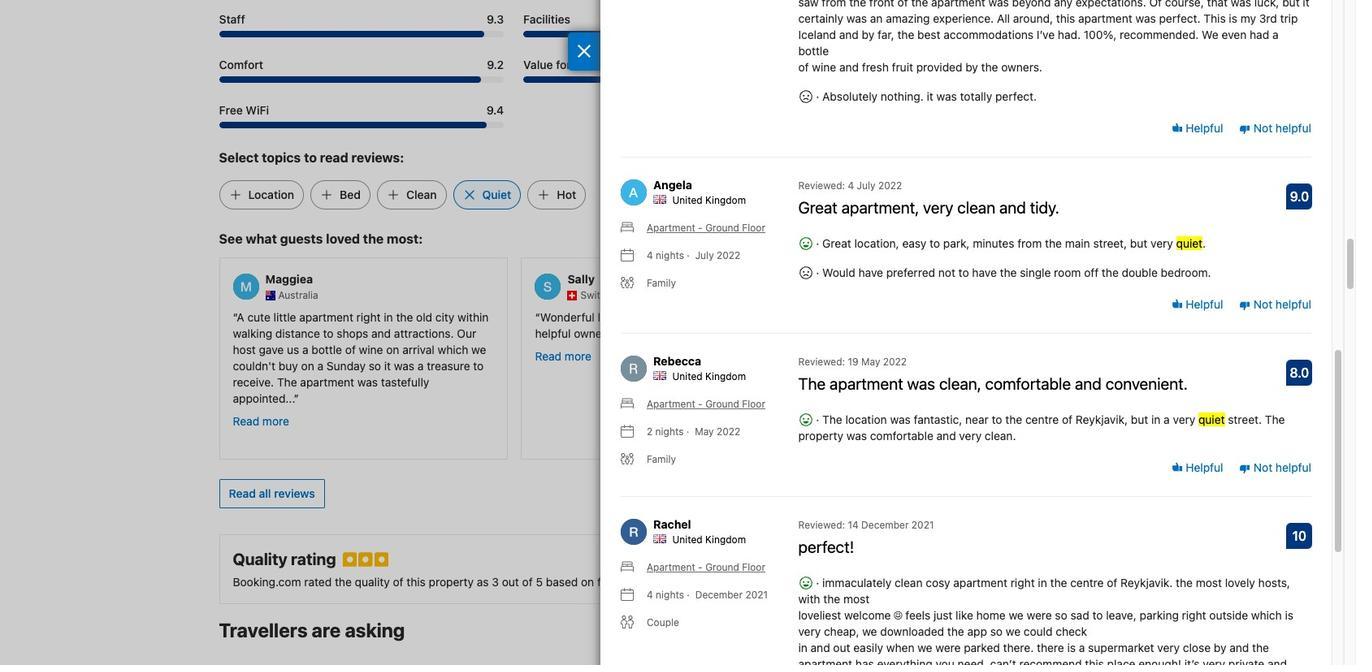 Task type: vqa. For each thing, say whether or not it's contained in the screenshot.
TRACK inside You'll be met on arrival and taken to your vehicle. The driver will track your flight, so they'll be waiting if it's delayed
no



Task type: locate. For each thing, give the bounding box(es) containing it.
2022
[[878, 180, 902, 192], [717, 250, 741, 262], [883, 356, 907, 368], [717, 426, 740, 438]]

switzerland
[[581, 289, 634, 301]]

based
[[546, 575, 578, 589]]

wifi
[[246, 103, 269, 117]]

read more for wonderful location, clean and cosy spot, very helpful owners.
[[535, 349, 592, 363]]

read down wonderful
[[535, 349, 562, 363]]

quality
[[355, 575, 390, 589]]

1 united from the top
[[672, 194, 703, 207]]

0 horizontal spatial read more
[[233, 414, 289, 428]]

not helpful button down street. at right
[[1239, 460, 1312, 476]]

very right spot,
[[757, 310, 779, 324]]

centre inside immaculately clean cosy apartment right in the centre of reykjavik. the most lovely hosts, with the most loveliest welcome ☺️ feels just like home we were so sad to leave, parking right outside which is very cheap, we downloaded the app so we could check in and out easily when we were parked there. there is a supermarket very close by and the apartment has everything you need. can't recommend this place enough! it's very private and
[[1070, 576, 1104, 590]]

" up walking
[[233, 310, 237, 324]]

the inside " a cute little apartment right in the old city within walking distance to shops and attractions.  our host gave us a bottle of wine on arrival which we couldn't buy on a sunday so it was a treasure to receive. the apartment was tastefully appointed...
[[277, 375, 297, 389]]

a down availability
[[1079, 641, 1085, 655]]

1 vertical spatial ground
[[705, 398, 739, 411]]

see what guests loved the most:
[[219, 232, 423, 246]]

apartment - ground floor link for great
[[621, 221, 765, 236]]

2 apartment - ground floor link from the top
[[621, 398, 765, 412]]

on right wine
[[386, 343, 399, 357]]

read for wonderful location, clean and cosy spot, very helpful owners.
[[535, 349, 562, 363]]

apartment
[[647, 222, 695, 234], [647, 398, 695, 411], [647, 562, 695, 574]]

2 horizontal spatial on
[[581, 575, 594, 589]]

loveliest
[[798, 609, 841, 623]]

1 apartment - ground floor from the top
[[647, 222, 765, 234]]

1 horizontal spatial so
[[990, 625, 1003, 639]]

was down 19
[[846, 429, 867, 443]]

2 horizontal spatial so
[[1055, 609, 1068, 623]]

1 vertical spatial not helpful
[[1251, 297, 1312, 311]]

cosy up just
[[926, 576, 950, 590]]

1 horizontal spatial most
[[1196, 576, 1222, 590]]

2 horizontal spatial more
[[867, 349, 894, 363]]

this inside immaculately clean cosy apartment right in the centre of reykjavik. the most lovely hosts, with the most loveliest welcome ☺️ feels just like home we were so sad to leave, parking right outside which is very cheap, we downloaded the app so we could check in and out easily when we were parked there. there is a supermarket very close by and the apartment has everything you need. can't recommend this place enough! it's very private and
[[1085, 658, 1104, 666]]

1 vertical spatial united
[[672, 371, 703, 383]]

2 not helpful button from the top
[[1239, 296, 1312, 313]]

1 horizontal spatial december
[[861, 519, 909, 532]]

united
[[672, 194, 703, 207], [672, 371, 703, 383], [672, 534, 703, 546]]

topics
[[262, 151, 301, 165]]

kingdom up 4 nights · july 2022
[[705, 194, 746, 207]]

1 horizontal spatial 2021
[[912, 519, 934, 532]]

have down minutes
[[972, 266, 997, 280]]

rating
[[291, 550, 336, 569]]

most down immaculately
[[843, 593, 870, 606]]

· absolutely nothing. it was totally perfect.
[[813, 90, 1037, 103]]

very down by
[[1203, 658, 1225, 666]]

2 vertical spatial clean
[[895, 576, 923, 590]]

wonderful
[[540, 310, 595, 324]]

2 family from the top
[[647, 454, 676, 466]]

0 horizontal spatial right
[[356, 310, 381, 324]]

1 vertical spatial it
[[384, 359, 391, 373]]

may right 19
[[861, 356, 880, 368]]

location, for wonderful
[[598, 310, 643, 324]]

0 vertical spatial nights
[[656, 250, 684, 262]]

1 horizontal spatial were
[[1027, 609, 1052, 623]]

quiet up the bedroom.
[[1176, 237, 1203, 251]]

helpful for the apartment was clean, comfortable and convenient. not helpful button
[[1276, 460, 1312, 474]]

0 horizontal spatial see
[[219, 232, 243, 246]]

2 vertical spatial apartment
[[647, 562, 695, 574]]

2 vertical spatial apartment - ground floor
[[647, 562, 765, 574]]

right up close
[[1182, 609, 1206, 623]]

2 " from the left
[[535, 310, 540, 324]]

- up 2 nights · may 2022
[[698, 398, 703, 411]]

reviewed: for great
[[798, 180, 845, 192]]

location, down the apartment,
[[854, 237, 899, 251]]

so down wine
[[369, 359, 381, 373]]

we up easily
[[862, 625, 877, 639]]

we inside " a cute little apartment right in the old city within walking distance to shops and attractions.  our host gave us a bottle of wine on arrival which we couldn't buy on a sunday so it was a treasure to receive. the apartment was tastefully appointed...
[[471, 343, 486, 357]]

staff
[[219, 12, 245, 26]]

1 horizontal spatial on
[[386, 343, 399, 357]]

1 vertical spatial centre
[[1070, 576, 1104, 590]]

apartment for great
[[647, 222, 695, 234]]

" inside " wonderful location, clean and cosy spot, very helpful owners.
[[535, 310, 540, 324]]

0 vertical spatial but
[[1130, 237, 1148, 251]]

1 horizontal spatial which
[[1251, 609, 1282, 623]]

2 vertical spatial kingdom
[[705, 534, 746, 546]]

2 horizontal spatial right
[[1182, 609, 1206, 623]]

helpful for first not helpful button from the top
[[1276, 121, 1312, 135]]

0 vertical spatial helpful button
[[1171, 120, 1223, 136]]

comfortable inside street.  the property was comfortable and very clean.
[[870, 429, 934, 443]]

see left what
[[219, 232, 243, 246]]

2 helpful from the top
[[1183, 297, 1223, 311]]

which up treasure
[[438, 343, 468, 357]]

reviewed: up perfect!
[[798, 519, 845, 532]]

0 vertical spatial on
[[386, 343, 399, 357]]

2 kingdom from the top
[[705, 371, 746, 383]]

nights down the "such"
[[656, 589, 684, 602]]

2 reviewed: from the top
[[798, 356, 845, 368]]

united down angela
[[672, 194, 703, 207]]

need.
[[958, 658, 987, 666]]

2 not from the top
[[1254, 297, 1273, 311]]

2 - from the top
[[698, 398, 703, 411]]

centre
[[1025, 413, 1059, 427], [1070, 576, 1104, 590]]

sally
[[568, 272, 595, 286]]

not for great apartment, very clean and tidy.
[[1254, 297, 1273, 311]]

helpful
[[1183, 121, 1223, 135], [1183, 297, 1223, 311], [1183, 460, 1223, 474]]

1 vertical spatial cosy
[[926, 576, 950, 590]]

3 not helpful from the top
[[1251, 460, 1312, 474]]

0 vertical spatial not helpful
[[1251, 121, 1312, 135]]

2 vertical spatial helpful button
[[1171, 460, 1223, 476]]

helpful for not helpful button for great apartment, very clean and tidy.
[[1276, 297, 1312, 311]]

in down loveliest
[[798, 641, 808, 655]]

not helpful up 9.0
[[1251, 121, 1312, 135]]

2022 right 2
[[717, 426, 740, 438]]

0 vertical spatial clean
[[957, 199, 996, 217]]

perfect.
[[995, 90, 1037, 103]]

1 united kingdom from the top
[[672, 194, 746, 207]]

· down reviewed: 4 july 2022
[[816, 237, 819, 251]]

family down 2
[[647, 454, 676, 466]]

2 united from the top
[[672, 371, 703, 383]]

2 apartment from the top
[[647, 398, 695, 411]]

preferred
[[886, 266, 935, 280]]

4 down the "such"
[[647, 589, 653, 602]]

0 horizontal spatial property
[[429, 575, 474, 589]]

apartment - ground floor up 2 nights · may 2022
[[647, 398, 765, 411]]

the inside " a cute little apartment right in the old city within walking distance to shops and attractions.  our host gave us a bottle of wine on arrival which we couldn't buy on a sunday so it was a treasure to receive. the apartment was tastefully appointed...
[[396, 310, 413, 324]]

centre for reykjavik.
[[1070, 576, 1104, 590]]

to right treasure
[[473, 359, 484, 373]]

3 helpful button from the top
[[1171, 460, 1223, 476]]

reviewed: 19 may 2022
[[798, 356, 907, 368]]

it inside " a cute little apartment right in the old city within walking distance to shops and attractions.  our host gave us a bottle of wine on arrival which we couldn't buy on a sunday so it was a treasure to receive. the apartment was tastefully appointed...
[[384, 359, 391, 373]]

close image
[[577, 45, 592, 58]]

2 united kingdom from the top
[[672, 371, 746, 383]]

to right "not"
[[959, 266, 969, 280]]

there
[[1037, 641, 1064, 655]]

1 horizontal spatial 9.4
[[1095, 12, 1113, 26]]

1 horizontal spatial is
[[1285, 609, 1294, 623]]

centre left reykjavik,
[[1025, 413, 1059, 427]]

floor for great
[[742, 222, 765, 234]]

cosy inside immaculately clean cosy apartment right in the centre of reykjavik. the most lovely hosts, with the most loveliest welcome ☺️ feels just like home we were so sad to leave, parking right outside which is very cheap, we downloaded the app so we could check in and out easily when we were parked there. there is a supermarket very close by and the apartment has everything you need. can't recommend this place enough! it's very private and
[[926, 576, 950, 590]]

1 vertical spatial this
[[1085, 658, 1104, 666]]

2 helpful button from the top
[[1171, 296, 1223, 313]]

2 vertical spatial floor
[[742, 562, 765, 574]]

a
[[302, 343, 308, 357], [317, 359, 324, 373], [418, 359, 424, 373], [1164, 413, 1170, 427], [1079, 641, 1085, 655]]

quiet
[[1176, 237, 1203, 251], [1199, 413, 1225, 427]]

apartment up 2
[[647, 398, 695, 411]]

apartment up 4 nights · july 2022
[[647, 222, 695, 234]]

and inside " wonderful location, clean and cosy spot, very helpful owners.
[[677, 310, 696, 324]]

9.4 for free wifi
[[487, 103, 504, 117]]

scored 10 element
[[1287, 524, 1313, 550]]

2 floor from the top
[[742, 398, 765, 411]]

0 vertical spatial reviewed:
[[798, 180, 845, 192]]

but down convenient.
[[1131, 413, 1148, 427]]

very down convenient.
[[1173, 413, 1196, 427]]

0 horizontal spatial most
[[843, 593, 870, 606]]

3 apartment - ground floor from the top
[[647, 562, 765, 574]]

1 apartment from the top
[[647, 222, 695, 234]]

were up could
[[1027, 609, 1052, 623]]

everything
[[877, 658, 933, 666]]

4 up " wonderful location, clean and cosy spot, very helpful owners.
[[647, 250, 653, 262]]

apartment up shops
[[299, 310, 353, 324]]

1 vertical spatial may
[[695, 426, 714, 438]]

the up loveliest
[[823, 593, 840, 606]]

and down fantastic,
[[937, 429, 956, 443]]

not helpful button up 9.0
[[1239, 120, 1312, 136]]

1 vertical spatial 2021
[[745, 589, 768, 602]]

0 horizontal spatial it
[[384, 359, 391, 373]]

0 horizontal spatial "
[[233, 310, 237, 324]]

2 have from the left
[[972, 266, 997, 280]]

· would have preferred not to have the single room off the double bedroom.
[[813, 266, 1211, 280]]

apartment - ground floor for the
[[647, 398, 765, 411]]

apartment - ground floor link up 4 nights · december 2021
[[621, 561, 765, 576]]

helpful
[[1276, 121, 1312, 135], [1276, 297, 1312, 311], [535, 327, 571, 340], [1276, 460, 1312, 474]]

this right "quality"
[[407, 575, 426, 589]]

1 vertical spatial floor
[[742, 398, 765, 411]]

2 not helpful from the top
[[1251, 297, 1312, 311]]

may right 2
[[695, 426, 714, 438]]

kingdom
[[705, 194, 746, 207], [705, 371, 746, 383], [705, 534, 746, 546]]

of inside " a cute little apartment right in the old city within walking distance to shops and attractions.  our host gave us a bottle of wine on arrival which we couldn't buy on a sunday so it was a treasure to receive. the apartment was tastefully appointed...
[[345, 343, 356, 357]]

- for the
[[698, 398, 703, 411]]

0 horizontal spatial 9.4
[[487, 103, 504, 117]]

lovely
[[1225, 576, 1255, 590]]

nights for the
[[655, 426, 684, 438]]

1 - from the top
[[698, 222, 703, 234]]

3 helpful from the top
[[1183, 460, 1223, 474]]

1 vertical spatial were
[[936, 641, 961, 655]]

which inside immaculately clean cosy apartment right in the centre of reykjavik. the most lovely hosts, with the most loveliest welcome ☺️ feels just like home we were so sad to leave, parking right outside which is very cheap, we downloaded the app so we could check in and out easily when we were parked there. there is a supermarket very close by and the apartment has everything you need. can't recommend this place enough! it's very private and
[[1251, 609, 1282, 623]]

0 vertical spatial cosy
[[699, 310, 724, 324]]

0 horizontal spatial comfortable
[[870, 429, 934, 443]]

1 kingdom from the top
[[705, 194, 746, 207]]

1 ground from the top
[[705, 222, 739, 234]]

1 vertical spatial 9.4
[[487, 103, 504, 117]]

immaculately
[[822, 576, 892, 590]]

0 horizontal spatial is
[[1067, 641, 1076, 655]]

1 apartment - ground floor link from the top
[[621, 221, 765, 236]]

nothing.
[[881, 90, 924, 103]]

have right would
[[859, 266, 883, 280]]

2 vertical spatial ground
[[705, 562, 739, 574]]

parking
[[1140, 609, 1179, 623]]

we down downloaded
[[918, 641, 932, 655]]

and up the rebecca
[[677, 310, 696, 324]]

2 vertical spatial united
[[672, 534, 703, 546]]

all
[[259, 487, 271, 500]]

is
[[1285, 609, 1294, 623], [1067, 641, 1076, 655]]

more for "
[[867, 349, 894, 363]]

the inside street.  the property was comfortable and very clean.
[[1265, 413, 1285, 427]]

0 vertical spatial comfortable
[[985, 375, 1071, 394]]

read
[[535, 349, 562, 363], [837, 349, 864, 363], [233, 414, 259, 428], [229, 487, 256, 500]]

- up facilities,
[[698, 562, 703, 574]]

3 - from the top
[[698, 562, 703, 574]]

comfort 9.2 meter
[[219, 77, 504, 83]]

not helpful
[[1251, 121, 1312, 135], [1251, 297, 1312, 311], [1251, 460, 1312, 474]]

2 vertical spatial not
[[1254, 460, 1273, 474]]

apartment for the
[[647, 398, 695, 411]]

little
[[274, 310, 296, 324]]

not helpful button for the apartment was clean, comfortable and convenient.
[[1239, 460, 1312, 476]]

are
[[312, 619, 341, 642]]

2021 down size,
[[745, 589, 768, 602]]

0 vertical spatial 9.4
[[1095, 12, 1113, 26]]

street.
[[1228, 413, 1262, 427]]

1 vertical spatial july
[[695, 250, 714, 262]]

1 vertical spatial which
[[1251, 609, 1282, 623]]

1 vertical spatial not
[[1254, 297, 1273, 311]]

3 not from the top
[[1254, 460, 1273, 474]]

and down cheap,
[[811, 641, 830, 655]]

united kingdom down the rachel
[[672, 534, 746, 546]]

4 for perfect!
[[647, 589, 653, 602]]

0 horizontal spatial as
[[477, 575, 489, 589]]

1 vertical spatial apartment - ground floor link
[[621, 398, 765, 412]]

and up wine
[[371, 327, 391, 340]]

not helpful for great apartment, very clean and tidy.
[[1251, 297, 1312, 311]]

2 vertical spatial not helpful button
[[1239, 460, 1312, 476]]

helpful up 10
[[1276, 460, 1312, 474]]

value
[[523, 58, 553, 72]]

0 horizontal spatial cosy
[[699, 310, 724, 324]]

clean inside " wonderful location, clean and cosy spot, very helpful owners.
[[646, 310, 674, 324]]

which
[[438, 343, 468, 357], [1251, 609, 1282, 623]]

kingdom down spot,
[[705, 371, 746, 383]]

travellers
[[219, 619, 308, 642]]

a down convenient.
[[1164, 413, 1170, 427]]

more for a cute little apartment right in the old city within walking distance to shops and attractions.  our host gave us a bottle of wine on arrival which we couldn't buy on a sunday so it was a treasure to receive. the apartment was tastefully appointed...
[[262, 414, 289, 428]]

attractions.
[[394, 327, 454, 340]]

1 floor from the top
[[742, 222, 765, 234]]

so
[[369, 359, 381, 373], [1055, 609, 1068, 623], [990, 625, 1003, 639]]

and inside street.  the property was comfortable and very clean.
[[937, 429, 956, 443]]

great apartment, very clean and tidy.
[[798, 199, 1059, 217]]

immaculately clean cosy apartment right in the centre of reykjavik. the most lovely hosts, with the most loveliest welcome ☺️ feels just like home we were so sad to leave, parking right outside which is very cheap, we downloaded the app so we could check in and out easily when we were parked there. there is a supermarket very close by and the apartment has everything you need. can't recommend this place enough! it's very private and
[[798, 576, 1294, 666]]

and right private
[[1268, 658, 1287, 666]]

1 horizontal spatial read more button
[[535, 348, 592, 365]]

clean
[[406, 188, 437, 202]]

nights
[[656, 250, 684, 262], [655, 426, 684, 438], [656, 589, 684, 602]]

is down hosts, at the right of the page
[[1285, 609, 1294, 623]]

in left old at left top
[[384, 310, 393, 324]]

helpful button for great apartment, very clean and tidy.
[[1171, 296, 1223, 313]]

more down appointed... on the left bottom of the page
[[262, 414, 289, 428]]

united kingdom for great
[[672, 194, 746, 207]]

1 horizontal spatial cosy
[[926, 576, 950, 590]]

" down switzerland
[[614, 327, 619, 340]]

1 as from the left
[[477, 575, 489, 589]]

1 vertical spatial right
[[1011, 576, 1035, 590]]

july
[[857, 180, 876, 192], [695, 250, 714, 262]]

in up could
[[1038, 576, 1047, 590]]

0 vertical spatial floor
[[742, 222, 765, 234]]

very
[[950, 310, 974, 324]]

couple
[[647, 617, 679, 629]]

and left tidy. at the top of page
[[999, 199, 1026, 217]]

right up could
[[1011, 576, 1035, 590]]

2 vertical spatial not helpful
[[1251, 460, 1312, 474]]

clean up the rebecca
[[646, 310, 674, 324]]

convenient.
[[1106, 375, 1188, 394]]

old
[[416, 310, 432, 324]]

united for great
[[672, 194, 703, 207]]

2 vertical spatial apartment - ground floor link
[[621, 561, 765, 576]]

out inside immaculately clean cosy apartment right in the centre of reykjavik. the most lovely hosts, with the most loveliest welcome ☺️ feels just like home we were so sad to leave, parking right outside which is very cheap, we downloaded the app so we could check in and out easily when we were parked there. there is a supermarket very close by and the apartment has everything you need. can't recommend this place enough! it's very private and
[[833, 641, 850, 655]]

2 ground from the top
[[705, 398, 739, 411]]

" for wonderful location, clean and cosy spot, very helpful owners.
[[614, 327, 619, 340]]

to inside immaculately clean cosy apartment right in the centre of reykjavik. the most lovely hosts, with the most loveliest welcome ☺️ feels just like home we were so sad to leave, parking right outside which is very cheap, we downloaded the app so we could check in and out easily when we were parked there. there is a supermarket very close by and the apartment has everything you need. can't recommend this place enough! it's very private and
[[1093, 609, 1103, 623]]

apartment down cheap,
[[798, 658, 853, 666]]

0 horizontal spatial more
[[262, 414, 289, 428]]

the left old at left top
[[396, 310, 413, 324]]

cosy
[[699, 310, 724, 324], [926, 576, 950, 590]]

" inside " a cute little apartment right in the old city within walking distance to shops and attractions.  our host gave us a bottle of wine on arrival which we couldn't buy on a sunday so it was a treasure to receive. the apartment was tastefully appointed...
[[233, 310, 237, 324]]

the
[[363, 232, 384, 246], [1045, 237, 1062, 251], [1000, 266, 1017, 280], [1102, 266, 1119, 280], [396, 310, 413, 324], [1005, 413, 1022, 427], [335, 575, 352, 589], [1050, 576, 1067, 590], [1176, 576, 1193, 590], [823, 593, 840, 606], [947, 625, 964, 639], [1252, 641, 1269, 655]]

when
[[886, 641, 915, 655]]

apartment - ground floor link up 2 nights · may 2022
[[621, 398, 765, 412]]

app
[[967, 625, 987, 639]]

2 apartment - ground floor from the top
[[647, 398, 765, 411]]

1 vertical spatial not helpful button
[[1239, 296, 1312, 313]]

1 not helpful button from the top
[[1239, 120, 1312, 136]]

availability
[[1046, 625, 1103, 639]]

helpful for the apartment was clean, comfortable and convenient.
[[1183, 460, 1223, 474]]

.
[[1203, 237, 1206, 251]]

in
[[384, 310, 393, 324], [1151, 413, 1161, 427], [1038, 576, 1047, 590], [798, 641, 808, 655]]

0 horizontal spatial location
[[757, 575, 799, 589]]

property inside street.  the property was comfortable and very clean.
[[798, 429, 843, 443]]

a right 'us'
[[302, 343, 308, 357]]

maggiea
[[265, 272, 313, 286]]

1 horizontal spatial see
[[1023, 625, 1043, 639]]

0 vertical spatial right
[[356, 310, 381, 324]]

bedroom.
[[1161, 266, 1211, 280]]

read more
[[535, 349, 592, 363], [837, 349, 894, 363], [233, 414, 289, 428]]

the right 'loved'
[[363, 232, 384, 246]]

0 vertical spatial which
[[438, 343, 468, 357]]

place
[[1107, 658, 1136, 666]]

1 vertical spatial location
[[248, 188, 294, 202]]

3 apartment - ground floor link from the top
[[621, 561, 765, 576]]

9.3
[[487, 12, 504, 26]]

may
[[861, 356, 880, 368], [695, 426, 714, 438]]

0 vertical spatial not
[[1254, 121, 1273, 135]]

1 vertical spatial on
[[301, 359, 314, 373]]

2 vertical spatial helpful
[[1183, 460, 1223, 474]]

see inside button
[[1023, 625, 1043, 639]]

3 not helpful button from the top
[[1239, 460, 1312, 476]]

0 vertical spatial out
[[502, 575, 519, 589]]

spot,
[[727, 310, 754, 324]]

2021 up provided.
[[912, 519, 934, 532]]

1 horizontal spatial it
[[927, 90, 933, 103]]

1 " from the left
[[233, 310, 237, 324]]

kingdom for great
[[705, 194, 746, 207]]

read inside button
[[229, 487, 256, 500]]

1 helpful from the top
[[1183, 121, 1223, 135]]

united kingdom for the
[[672, 371, 746, 383]]

0 horizontal spatial out
[[502, 575, 519, 589]]

facilities
[[523, 12, 570, 26]]

see up there.
[[1023, 625, 1043, 639]]

1 horizontal spatial july
[[857, 180, 876, 192]]

not helpful down street. at right
[[1251, 460, 1312, 474]]

fantastic,
[[914, 413, 962, 427]]

cosy left spot,
[[699, 310, 724, 324]]

not helpful for the apartment was clean, comfortable and convenient.
[[1251, 460, 1312, 474]]

apartment - ground floor up facilities,
[[647, 562, 765, 574]]

read left all
[[229, 487, 256, 500]]

on
[[386, 343, 399, 357], [301, 359, 314, 373], [581, 575, 594, 589]]

1 family from the top
[[647, 277, 676, 290]]

location, inside " wonderful location, clean and cosy spot, very helpful owners.
[[598, 310, 643, 324]]

1 vertical spatial -
[[698, 398, 703, 411]]

helpful down wonderful
[[535, 327, 571, 340]]

0 horizontal spatial 2021
[[745, 589, 768, 602]]

united down the rachel
[[672, 534, 703, 546]]

not helpful button for great apartment, very clean and tidy.
[[1239, 296, 1312, 313]]

2 vertical spatial on
[[581, 575, 594, 589]]

apartment - ground floor for great
[[647, 222, 765, 234]]

2 as from the left
[[665, 575, 677, 589]]

0 vertical spatial property
[[798, 429, 843, 443]]

most left lovely
[[1196, 576, 1222, 590]]

1 vertical spatial helpful button
[[1171, 296, 1223, 313]]

0 vertical spatial kingdom
[[705, 194, 746, 207]]

floor for the
[[742, 398, 765, 411]]

1 horizontal spatial centre
[[1070, 576, 1104, 590]]

out down cheap,
[[833, 641, 850, 655]]

0 vertical spatial apartment - ground floor
[[647, 222, 765, 234]]

united kingdom down the rebecca
[[672, 371, 746, 383]]

0 vertical spatial 2021
[[912, 519, 934, 532]]

1 reviewed: from the top
[[798, 180, 845, 192]]

read more button down "comfortable"
[[837, 348, 894, 365]]

· right 2
[[687, 426, 689, 438]]



Task type: describe. For each thing, give the bounding box(es) containing it.
1 vertical spatial property
[[429, 575, 474, 589]]

off
[[1084, 266, 1099, 280]]

1 vertical spatial so
[[1055, 609, 1068, 623]]

apartment down 19
[[830, 375, 903, 394]]

- for great
[[698, 222, 703, 234]]

the right reykjavik.
[[1176, 576, 1193, 590]]

the right rated
[[335, 575, 352, 589]]

could
[[1024, 625, 1053, 639]]

totally
[[960, 90, 992, 103]]

in down convenient.
[[1151, 413, 1161, 427]]

tidy.
[[1030, 199, 1059, 217]]

0 vertical spatial december
[[861, 519, 909, 532]]

· down facilities,
[[687, 589, 690, 602]]

receive.
[[233, 375, 274, 389]]

single
[[1020, 266, 1051, 280]]

free
[[219, 103, 243, 117]]

free wifi 9.4 meter
[[219, 122, 504, 129]]

to up clean.
[[992, 413, 1002, 427]]

close
[[842, 310, 872, 324]]

4 for great apartment, very clean and tidy.
[[647, 250, 653, 262]]

the up private
[[1252, 641, 1269, 655]]

1 not from the top
[[1254, 121, 1273, 135]]

recommend
[[1019, 658, 1082, 666]]

was left fantastic,
[[890, 413, 911, 427]]

guests
[[280, 232, 323, 246]]

1 vertical spatial is
[[1067, 641, 1076, 655]]

reykjavik,
[[1076, 413, 1128, 427]]

reviewed: for the
[[798, 356, 845, 368]]

of inside immaculately clean cosy apartment right in the centre of reykjavik. the most lovely hosts, with the most loveliest welcome ☺️ feels just like home we were so sad to leave, parking right outside which is very cheap, we downloaded the app so we could check in and out easily when we were parked there. there is a supermarket very close by and the apartment has everything you need. can't recommend this place enough! it's very private and
[[1107, 576, 1118, 590]]

rated
[[304, 575, 332, 589]]

we right home
[[1009, 609, 1024, 623]]

australia image
[[265, 291, 275, 301]]

2 vertical spatial so
[[990, 625, 1003, 639]]

facilities 8.9 meter
[[523, 31, 808, 38]]

not for the apartment was clean, comfortable and convenient.
[[1254, 460, 1273, 474]]

and inside " a cute little apartment right in the old city within walking distance to shops and attractions.  our host gave us a bottle of wine on arrival which we couldn't buy on a sunday so it was a treasure to receive. the apartment was tastefully appointed...
[[371, 327, 391, 340]]

0 horizontal spatial on
[[301, 359, 314, 373]]

a
[[237, 310, 244, 324]]

apartment,
[[842, 199, 919, 217]]

with
[[798, 593, 820, 606]]

0 horizontal spatial location
[[248, 188, 294, 202]]

staff 9.3 meter
[[219, 31, 504, 38]]

warm
[[977, 310, 1006, 324]]

2022 up the apartment,
[[878, 180, 902, 192]]

enough!
[[1139, 658, 1182, 666]]

comfort
[[219, 58, 263, 72]]

to up bottle
[[323, 327, 334, 340]]

very inside street.  the property was comfortable and very clean.
[[959, 429, 982, 443]]

asking
[[345, 619, 405, 642]]

3 ground from the top
[[705, 562, 739, 574]]

cosy inside " wonderful location, clean and cosy spot, very helpful owners.
[[699, 310, 724, 324]]

family for the
[[647, 454, 676, 466]]

shops
[[337, 327, 368, 340]]

quiet
[[482, 188, 511, 202]]

hosts,
[[1258, 576, 1290, 590]]

right inside " a cute little apartment right in the old city within walking distance to shops and attractions.  our host gave us a bottle of wine on arrival which we couldn't buy on a sunday so it was a treasure to receive. the apartment was tastefully appointed...
[[356, 310, 381, 324]]

and up private
[[1230, 641, 1249, 655]]

1 horizontal spatial location
[[846, 413, 887, 427]]

the left single
[[1000, 266, 1017, 280]]

centre for reykjavik,
[[1025, 413, 1059, 427]]

bottle
[[312, 343, 342, 357]]

0 vertical spatial quiet
[[1176, 237, 1203, 251]]

read more for a cute little apartment right in the old city within walking distance to shops and attractions.  our host gave us a bottle of wine on arrival which we couldn't buy on a sunday so it was a treasure to receive. the apartment was tastefully appointed...
[[233, 414, 289, 428]]

very up double at the right
[[1151, 237, 1173, 251]]

very up enough!
[[1157, 641, 1180, 655]]

switzerland image
[[568, 291, 577, 301]]

factors
[[597, 575, 634, 589]]

see for see availability
[[1023, 625, 1043, 639]]

· left would
[[816, 266, 819, 280]]

0 vertical spatial may
[[861, 356, 880, 368]]

leave,
[[1106, 609, 1137, 623]]

3 floor from the top
[[742, 562, 765, 574]]

a down arrival
[[418, 359, 424, 373]]

close to everything. very warm & cosy. comfortable beds
[[837, 310, 1047, 340]]

city
[[435, 310, 454, 324]]

1 vertical spatial location
[[757, 575, 799, 589]]

treasure
[[427, 359, 470, 373]]

reviews
[[274, 487, 315, 500]]

9.4 for cleanliness
[[1095, 12, 1113, 26]]

· left absolutely
[[816, 90, 819, 103]]

and up reykjavik,
[[1075, 375, 1102, 394]]

ground for great
[[705, 222, 739, 234]]

clean for very
[[957, 199, 996, 217]]

0 vertical spatial this
[[407, 575, 426, 589]]

nights for great
[[656, 250, 684, 262]]

hot
[[557, 188, 576, 202]]

the right off
[[1102, 266, 1119, 280]]

comfortable for was
[[870, 429, 934, 443]]

clean for location,
[[646, 310, 674, 324]]

3 reviewed: from the top
[[798, 519, 845, 532]]

by
[[1214, 641, 1227, 655]]

3 apartment from the top
[[647, 562, 695, 574]]

the right from
[[1045, 237, 1062, 251]]

9.0
[[1290, 190, 1309, 204]]

very up park,
[[923, 199, 954, 217]]

can't
[[990, 658, 1016, 666]]

like
[[956, 609, 973, 623]]

cute
[[247, 310, 270, 324]]

1 horizontal spatial right
[[1011, 576, 1035, 590]]

2 horizontal spatial "
[[932, 327, 937, 340]]

3 united from the top
[[672, 534, 703, 546]]

to right easy
[[930, 237, 940, 251]]

a inside immaculately clean cosy apartment right in the centre of reykjavik. the most lovely hosts, with the most loveliest welcome ☺️ feels just like home we were so sad to leave, parking right outside which is very cheap, we downloaded the app so we could check in and out easily when we were parked there. there is a supermarket very close by and the apartment has everything you need. can't recommend this place enough! it's very private and
[[1079, 641, 1085, 655]]

0 vertical spatial 4
[[848, 180, 854, 192]]

4 nights · july 2022
[[647, 250, 741, 262]]

to inside close to everything. very warm & cosy. comfortable beds
[[875, 310, 885, 324]]

read
[[320, 151, 348, 165]]

read more button for wonderful location, clean and cosy spot, very helpful owners.
[[535, 348, 592, 365]]

main
[[1065, 237, 1090, 251]]

apartment up home
[[953, 576, 1008, 590]]

of left 5
[[522, 575, 533, 589]]

2 nights · may 2022
[[647, 426, 740, 438]]

for
[[556, 58, 571, 72]]

easily
[[853, 641, 883, 655]]

such
[[637, 575, 662, 589]]

4 nights · december 2021
[[647, 589, 768, 602]]

0 horizontal spatial december
[[695, 589, 743, 602]]

2 vertical spatial nights
[[656, 589, 684, 602]]

3
[[492, 575, 499, 589]]

provided.
[[871, 575, 920, 589]]

distance
[[275, 327, 320, 340]]

2022 up spot,
[[717, 250, 741, 262]]

1 vertical spatial quiet
[[1199, 413, 1225, 427]]

this is a carousel with rotating slides. it displays featured reviews of the property. use next and previous buttons to navigate. region
[[206, 251, 1126, 466]]

" for wonderful
[[535, 310, 540, 324]]

outside
[[1209, 609, 1248, 623]]

· down reviewed: 19 may 2022
[[813, 413, 822, 427]]

value for money
[[523, 58, 610, 72]]

" for a
[[233, 310, 237, 324]]

helpful for great apartment, very clean and tidy.
[[1183, 297, 1223, 311]]

read more button for "
[[837, 348, 894, 365]]

owners.
[[574, 327, 614, 340]]

0 horizontal spatial july
[[695, 250, 714, 262]]

australia
[[278, 289, 318, 301]]

was up tastefully
[[394, 359, 414, 373]]

very down loveliest
[[798, 625, 821, 639]]

select
[[219, 151, 259, 165]]

2022 down beds on the right of the page
[[883, 356, 907, 368]]

of left reykjavik,
[[1062, 413, 1073, 427]]

1 helpful button from the top
[[1171, 120, 1223, 136]]

walking
[[233, 327, 272, 340]]

parked
[[964, 641, 1000, 655]]

park,
[[943, 237, 970, 251]]

was left totally
[[937, 90, 957, 103]]

so inside " a cute little apartment right in the old city within walking distance to shops and attractions.  our host gave us a bottle of wine on arrival which we couldn't buy on a sunday so it was a treasure to receive. the apartment was tastefully appointed...
[[369, 359, 381, 373]]

1 vertical spatial but
[[1131, 413, 1148, 427]]

0 vertical spatial great
[[798, 199, 838, 217]]

19
[[848, 356, 859, 368]]

size,
[[730, 575, 754, 589]]

8.8
[[791, 58, 808, 72]]

double
[[1122, 266, 1158, 280]]

helpful button for the apartment was clean, comfortable and convenient.
[[1171, 460, 1223, 476]]

wine
[[359, 343, 383, 357]]

of right "quality"
[[393, 575, 403, 589]]

read more button for a cute little apartment right in the old city within walking distance to shops and attractions.  our host gave us a bottle of wine on arrival which we couldn't buy on a sunday so it was a treasure to receive. the apartment was tastefully appointed...
[[233, 413, 289, 430]]

read for a cute little apartment right in the old city within walking distance to shops and attractions.  our host gave us a bottle of wine on arrival which we couldn't buy on a sunday so it was a treasure to receive. the apartment was tastefully appointed...
[[233, 414, 259, 428]]

has
[[856, 658, 874, 666]]

comfortable for clean,
[[985, 375, 1071, 394]]

5
[[536, 575, 543, 589]]

cleanliness 9.4 meter
[[828, 31, 1113, 38]]

which inside " a cute little apartment right in the old city within walking distance to shops and attractions.  our host gave us a bottle of wine on arrival which we couldn't buy on a sunday so it was a treasure to receive. the apartment was tastefully appointed...
[[438, 343, 468, 357]]

see for see what guests loved the most:
[[219, 232, 243, 246]]

the up clean.
[[1005, 413, 1022, 427]]

family for great
[[647, 277, 676, 290]]

· down angela
[[687, 250, 690, 262]]

there.
[[1003, 641, 1034, 655]]

buy
[[279, 359, 298, 373]]

rebecca
[[653, 355, 701, 368]]

see availability button
[[1013, 617, 1113, 647]]

more for wonderful location, clean and cosy spot, very helpful owners.
[[565, 349, 592, 363]]

you
[[936, 658, 955, 666]]

arrival
[[402, 343, 435, 357]]

read for "
[[837, 349, 864, 363]]

2 vertical spatial right
[[1182, 609, 1206, 623]]

us
[[287, 343, 299, 357]]

a down bottle
[[317, 359, 324, 373]]

· up with
[[813, 576, 822, 590]]

was down 'sunday'
[[357, 375, 378, 389]]

1 have from the left
[[859, 266, 883, 280]]

" wonderful location, clean and cosy spot, very helpful owners.
[[535, 310, 779, 340]]

close
[[1183, 641, 1211, 655]]

0 vertical spatial location
[[828, 58, 874, 72]]

0 vertical spatial were
[[1027, 609, 1052, 623]]

kingdom for the
[[705, 371, 746, 383]]

tastefully
[[381, 375, 429, 389]]

location, for great
[[854, 237, 899, 251]]

the location was fantastic, near to the centre of reykjavik, but in a very quiet
[[822, 413, 1225, 427]]

not
[[938, 266, 956, 280]]

host
[[233, 343, 256, 357]]

perfect!
[[798, 538, 854, 557]]

the up see availability
[[1050, 576, 1067, 590]]

8.0
[[1290, 366, 1309, 381]]

scored 9.0 element
[[1287, 184, 1313, 210]]

was inside street.  the property was comfortable and very clean.
[[846, 429, 867, 443]]

value for money 8.8 meter
[[523, 77, 808, 83]]

helpful inside " wonderful location, clean and cosy spot, very helpful owners.
[[535, 327, 571, 340]]

to left read
[[304, 151, 317, 165]]

in inside " a cute little apartment right in the old city within walking distance to shops and attractions.  our host gave us a bottle of wine on arrival which we couldn't buy on a sunday so it was a treasure to receive. the apartment was tastefully appointed...
[[384, 310, 393, 324]]

3 kingdom from the top
[[705, 534, 746, 546]]

0 vertical spatial it
[[927, 90, 933, 103]]

apartment down 'sunday'
[[300, 375, 354, 389]]

3 united kingdom from the top
[[672, 534, 746, 546]]

2
[[647, 426, 653, 438]]

reviewed: 14 december 2021
[[798, 519, 934, 532]]

· great location, easy to park, minutes from the main street, but very quiet .
[[813, 237, 1206, 251]]

apartment - ground floor link for the
[[621, 398, 765, 412]]

1 vertical spatial great
[[822, 237, 851, 251]]

the down like
[[947, 625, 964, 639]]

united for the
[[672, 371, 703, 383]]

appointed...
[[233, 392, 294, 405]]

was left 'clean,' on the bottom right of the page
[[907, 375, 935, 394]]

scored 8.0 element
[[1287, 360, 1313, 386]]

8.9
[[791, 12, 808, 26]]

clean inside immaculately clean cosy apartment right in the centre of reykjavik. the most lovely hosts, with the most loveliest welcome ☺️ feels just like home we were so sad to leave, parking right outside which is very cheap, we downloaded the app so we could check in and out easily when we were parked there. there is a supermarket very close by and the apartment has everything you need. can't recommend this place enough! it's very private and
[[895, 576, 923, 590]]

very inside " wonderful location, clean and cosy spot, very helpful owners.
[[757, 310, 779, 324]]

cosy.
[[1020, 310, 1047, 324]]

read more for "
[[837, 349, 894, 363]]

1 not helpful from the top
[[1251, 121, 1312, 135]]

☺️
[[894, 609, 902, 623]]

we up there.
[[1006, 625, 1021, 639]]

and up with
[[802, 575, 821, 589]]

ground for the
[[705, 398, 739, 411]]

" for a cute little apartment right in the old city within walking distance to shops and attractions.  our host gave us a bottle of wine on arrival which we couldn't buy on a sunday so it was a treasure to receive. the apartment was tastefully appointed...
[[294, 392, 299, 405]]

bed
[[340, 188, 361, 202]]

clean,
[[939, 375, 981, 394]]



